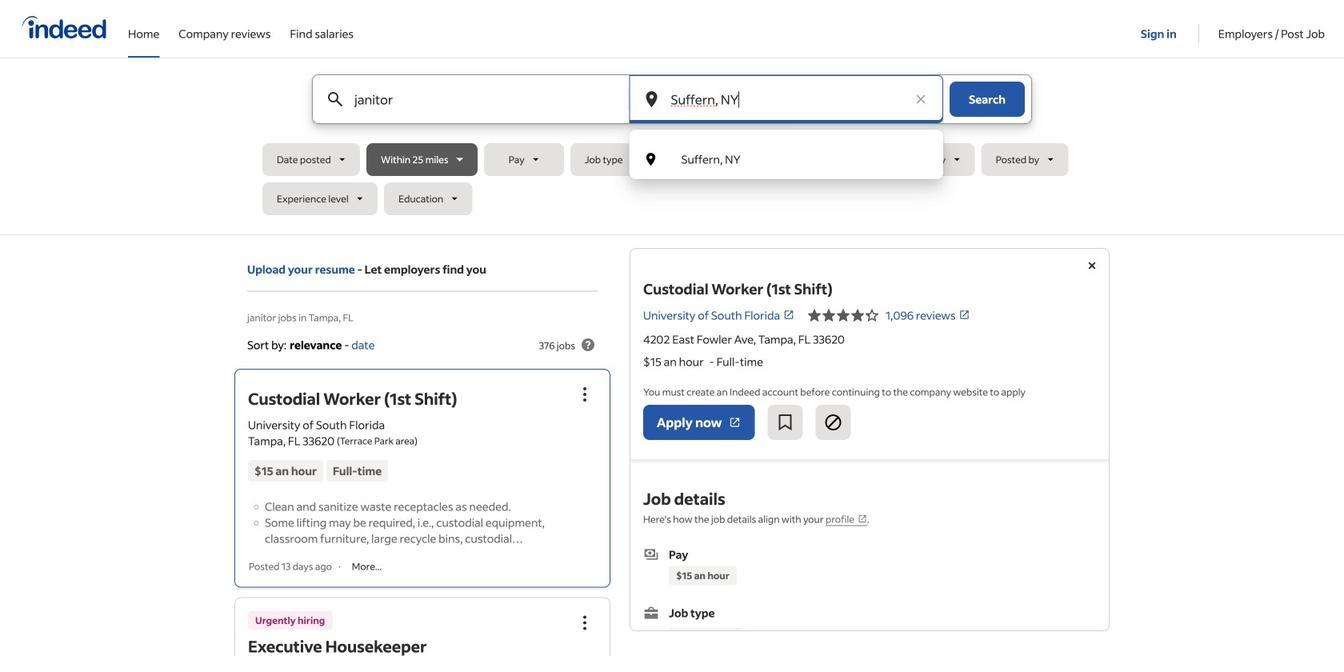 Task type: describe. For each thing, give the bounding box(es) containing it.
university of south florida (opens in a new tab) image
[[784, 310, 795, 321]]

job actions for custodial worker (1st shift) is collapsed image
[[576, 385, 595, 404]]

missing qualification image
[[673, 630, 688, 645]]

apply now (opens in a new tab) image
[[729, 416, 742, 429]]

job preferences (opens in a new window) image
[[858, 514, 868, 524]]



Task type: vqa. For each thing, say whether or not it's contained in the screenshot.
qualifications at the bottom of the page
no



Task type: locate. For each thing, give the bounding box(es) containing it.
help icon image
[[579, 335, 598, 355]]

job actions for executive housekeeper is collapsed image
[[576, 614, 595, 633]]

save this job image
[[776, 413, 795, 432]]

search: Job title, keywords, or company text field
[[351, 75, 602, 123]]

4.2 out of 5 stars. link to 1,096 reviews company ratings (opens in a new tab) image
[[959, 310, 971, 321]]

not interested image
[[824, 413, 843, 432]]

Edit location text field
[[668, 75, 905, 123]]

None search field
[[263, 74, 1082, 222]]

clear location input image
[[913, 91, 929, 107]]

4.2 out of 5 stars image
[[808, 306, 880, 325]]

close job details image
[[1083, 256, 1102, 275]]



